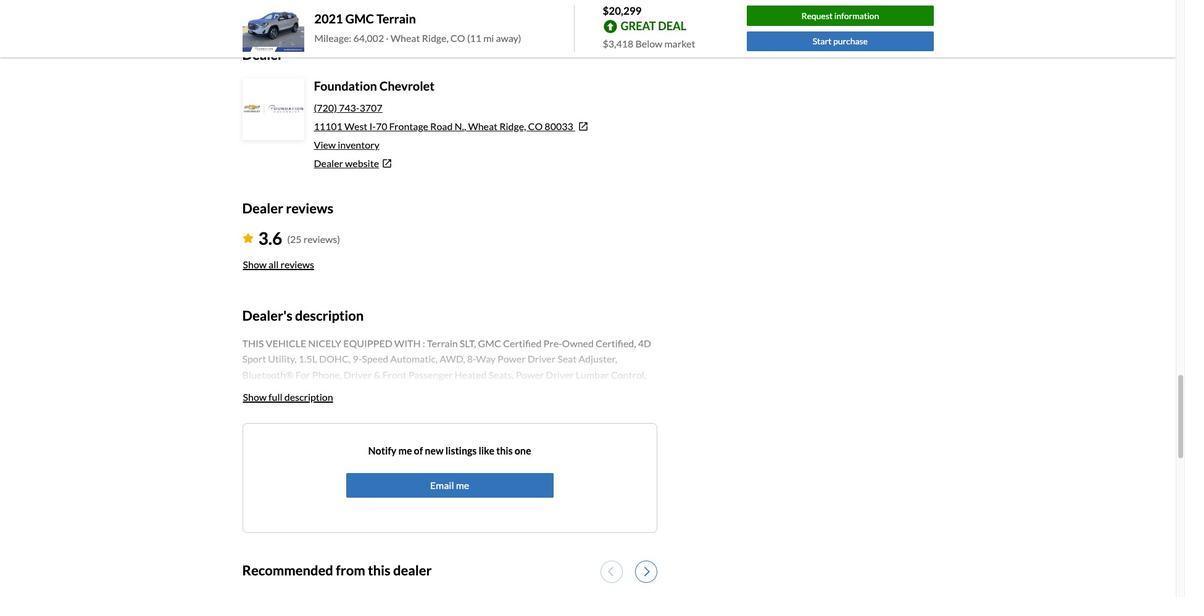 Task type: describe. For each thing, give the bounding box(es) containing it.
reviews)
[[304, 234, 340, 245]]

listings
[[446, 445, 477, 457]]

and
[[429, 0, 441, 5]]

show full description
[[243, 391, 333, 403]]

credit
[[602, 0, 621, 5]]

(720) 743-3707
[[314, 102, 383, 114]]

request information
[[802, 10, 880, 21]]

1 horizontal spatial co
[[528, 120, 543, 132]]

full
[[269, 391, 283, 403]]

below
[[636, 37, 663, 49]]

do
[[442, 0, 451, 5]]

financing
[[503, 0, 532, 5]]

reviews inside button
[[281, 259, 314, 271]]

,
[[464, 120, 467, 132]]

(25
[[287, 234, 302, 245]]

wheat inside 2021 gmc terrain mileage: 64,002 · wheat ridge, co (11 mi away)
[[391, 32, 420, 44]]

notify
[[368, 445, 397, 457]]

0 vertical spatial reviews
[[286, 200, 334, 217]]

80033
[[545, 120, 574, 132]]

great deal
[[621, 19, 687, 33]]

(720) 743-3707 link
[[314, 102, 383, 114]]

dealer
[[393, 562, 432, 579]]

gmc
[[346, 11, 374, 26]]

scroll right image
[[645, 567, 650, 578]]

1 vertical spatial wheat
[[468, 120, 498, 132]]

or
[[551, 0, 558, 5]]

show for dealer's
[[243, 391, 267, 403]]

dealer for dealer reviews
[[242, 200, 283, 217]]

road
[[431, 120, 453, 132]]

dealer's description
[[242, 308, 364, 324]]

n.
[[455, 120, 464, 132]]

i-
[[370, 120, 376, 132]]

foundation
[[314, 78, 377, 93]]

from inside *estimated payments are for informational purposes only, and do not represent a financing offer or guarantee of credit from the seller.
[[623, 0, 638, 5]]

offer
[[534, 0, 550, 5]]

dealer reviews
[[242, 200, 334, 217]]

market
[[665, 37, 696, 49]]

the
[[640, 0, 651, 5]]

70
[[376, 120, 388, 132]]

request information button
[[747, 6, 934, 26]]

start purchase
[[813, 36, 868, 47]]

guarantee
[[560, 0, 593, 5]]

dealer website link
[[314, 156, 658, 171]]

are
[[313, 0, 323, 5]]

email me
[[430, 480, 470, 491]]

me for email
[[456, 480, 470, 491]]

purchase
[[834, 36, 868, 47]]

one
[[515, 445, 532, 457]]

·
[[386, 32, 389, 44]]

3.6 (25 reviews)
[[258, 228, 340, 249]]

mileage:
[[315, 32, 352, 44]]

$3,418
[[603, 37, 634, 49]]

view inventory link
[[314, 139, 380, 151]]

64,002
[[354, 32, 384, 44]]

*estimated
[[242, 0, 278, 5]]

west
[[345, 120, 368, 132]]

seller.
[[242, 7, 261, 16]]

$20,299
[[603, 4, 642, 17]]

new
[[425, 445, 444, 457]]

email me button
[[346, 474, 554, 498]]



Task type: vqa. For each thing, say whether or not it's contained in the screenshot.
Email me Button
yes



Task type: locate. For each thing, give the bounding box(es) containing it.
payments
[[280, 0, 311, 5]]

dealer website
[[314, 157, 379, 169]]

743-
[[339, 102, 360, 114]]

this right like
[[497, 445, 513, 457]]

1 horizontal spatial of
[[594, 0, 601, 5]]

show inside show full description button
[[243, 391, 267, 403]]

me
[[399, 445, 412, 457], [456, 480, 470, 491]]

website
[[345, 157, 379, 169]]

show all reviews button
[[242, 252, 315, 279]]

1 vertical spatial of
[[414, 445, 423, 457]]

foundation chevrolet image
[[244, 80, 303, 139]]

star image
[[242, 234, 254, 244]]

dealer up 3.6
[[242, 200, 283, 217]]

description inside button
[[285, 391, 333, 403]]

show all reviews
[[243, 259, 314, 271]]

purposes
[[381, 0, 411, 5]]

0 vertical spatial me
[[399, 445, 412, 457]]

notify me of new listings like this one
[[368, 445, 532, 457]]

of left credit
[[594, 0, 601, 5]]

1 vertical spatial reviews
[[281, 259, 314, 271]]

0 vertical spatial dealer
[[242, 47, 283, 63]]

ridge,
[[422, 32, 449, 44], [500, 120, 527, 132]]

great
[[621, 19, 656, 33]]

ridge, inside 2021 gmc terrain mileage: 64,002 · wheat ridge, co (11 mi away)
[[422, 32, 449, 44]]

show left full
[[243, 391, 267, 403]]

chevrolet
[[380, 78, 435, 93]]

0 vertical spatial this
[[497, 445, 513, 457]]

co left 80033
[[528, 120, 543, 132]]

terrain
[[377, 11, 416, 26]]

show left all
[[243, 259, 267, 271]]

a
[[498, 0, 501, 5]]

1 vertical spatial co
[[528, 120, 543, 132]]

request
[[802, 10, 833, 21]]

1 horizontal spatial from
[[623, 0, 638, 5]]

1 horizontal spatial this
[[497, 445, 513, 457]]

co inside 2021 gmc terrain mileage: 64,002 · wheat ridge, co (11 mi away)
[[451, 32, 465, 44]]

(720)
[[314, 102, 337, 114]]

0 vertical spatial show
[[243, 259, 267, 271]]

information
[[835, 10, 880, 21]]

1 vertical spatial show
[[243, 391, 267, 403]]

represent
[[464, 0, 496, 5]]

foundation chevrolet link
[[314, 78, 435, 93]]

0 horizontal spatial from
[[336, 562, 366, 579]]

1 horizontal spatial wheat
[[468, 120, 498, 132]]

1 vertical spatial me
[[456, 480, 470, 491]]

0 horizontal spatial wheat
[[391, 32, 420, 44]]

0 vertical spatial wheat
[[391, 32, 420, 44]]

show full description button
[[242, 384, 334, 411]]

0 vertical spatial ridge,
[[422, 32, 449, 44]]

3707
[[360, 102, 383, 114]]

dealer
[[242, 47, 283, 63], [314, 157, 343, 169], [242, 200, 283, 217]]

me inside button
[[456, 480, 470, 491]]

1 horizontal spatial ridge,
[[500, 120, 527, 132]]

of inside *estimated payments are for informational purposes only, and do not represent a financing offer or guarantee of credit from the seller.
[[594, 0, 601, 5]]

wheat right '·'
[[391, 32, 420, 44]]

3.6
[[258, 228, 282, 249]]

0 vertical spatial from
[[623, 0, 638, 5]]

view
[[314, 139, 336, 151]]

view inventory
[[314, 139, 380, 151]]

recommended
[[242, 562, 333, 579]]

co
[[451, 32, 465, 44], [528, 120, 543, 132]]

reviews up 3.6 (25 reviews)
[[286, 200, 334, 217]]

0 horizontal spatial this
[[368, 562, 391, 579]]

all
[[269, 259, 279, 271]]

reviews
[[286, 200, 334, 217], [281, 259, 314, 271]]

me right notify
[[399, 445, 412, 457]]

description
[[295, 308, 364, 324], [285, 391, 333, 403]]

1 vertical spatial description
[[285, 391, 333, 403]]

1 vertical spatial this
[[368, 562, 391, 579]]

2021
[[315, 11, 343, 26]]

me for notify
[[399, 445, 412, 457]]

show for dealer
[[243, 259, 267, 271]]

email
[[430, 480, 454, 491]]

1 vertical spatial dealer
[[314, 157, 343, 169]]

this left dealer
[[368, 562, 391, 579]]

2021 gmc terrain image
[[242, 5, 305, 52]]

informational
[[336, 0, 380, 5]]

start
[[813, 36, 832, 47]]

dealer down view
[[314, 157, 343, 169]]

only,
[[412, 0, 427, 5]]

0 horizontal spatial of
[[414, 445, 423, 457]]

me right email
[[456, 480, 470, 491]]

for
[[325, 0, 334, 5]]

1 vertical spatial from
[[336, 562, 366, 579]]

dealer inside "dealer website" link
[[314, 157, 343, 169]]

reviews right all
[[281, 259, 314, 271]]

frontage
[[389, 120, 429, 132]]

scroll left image
[[608, 567, 614, 578]]

of left new at left
[[414, 445, 423, 457]]

1 show from the top
[[243, 259, 267, 271]]

dealer for dealer website
[[314, 157, 343, 169]]

like
[[479, 445, 495, 457]]

2 show from the top
[[243, 391, 267, 403]]

show inside button
[[243, 259, 267, 271]]

foundation chevrolet
[[314, 78, 435, 93]]

0 vertical spatial description
[[295, 308, 364, 324]]

wheat right ,
[[468, 120, 498, 132]]

show
[[243, 259, 267, 271], [243, 391, 267, 403]]

ridge, down *estimated payments are for informational purposes only, and do not represent a financing offer or guarantee of credit from the seller.
[[422, 32, 449, 44]]

recommended from this dealer
[[242, 562, 432, 579]]

11101
[[314, 120, 343, 132]]

0 vertical spatial of
[[594, 0, 601, 5]]

start purchase button
[[747, 31, 934, 52]]

0 vertical spatial co
[[451, 32, 465, 44]]

1 vertical spatial ridge,
[[500, 120, 527, 132]]

0 horizontal spatial co
[[451, 32, 465, 44]]

ridge, left 80033
[[500, 120, 527, 132]]

*estimated payments are for informational purposes only, and do not represent a financing offer or guarantee of credit from the seller.
[[242, 0, 651, 16]]

2 vertical spatial dealer
[[242, 200, 283, 217]]

(11
[[467, 32, 482, 44]]

co left (11 in the top left of the page
[[451, 32, 465, 44]]

deal
[[659, 19, 687, 33]]

mi
[[484, 32, 494, 44]]

not
[[452, 0, 463, 5]]

2021 gmc terrain mileage: 64,002 · wheat ridge, co (11 mi away)
[[315, 11, 522, 44]]

this
[[497, 445, 513, 457], [368, 562, 391, 579]]

$3,418 below market
[[603, 37, 696, 49]]

away)
[[496, 32, 522, 44]]

11101 west i-70 frontage road n. , wheat ridge, co 80033
[[314, 120, 574, 132]]

wheat
[[391, 32, 420, 44], [468, 120, 498, 132]]

1 horizontal spatial me
[[456, 480, 470, 491]]

inventory
[[338, 139, 380, 151]]

dealer for dealer
[[242, 47, 283, 63]]

dealer down seller. in the left of the page
[[242, 47, 283, 63]]

0 horizontal spatial me
[[399, 445, 412, 457]]

from
[[623, 0, 638, 5], [336, 562, 366, 579]]

0 horizontal spatial ridge,
[[422, 32, 449, 44]]

dealer's
[[242, 308, 293, 324]]



